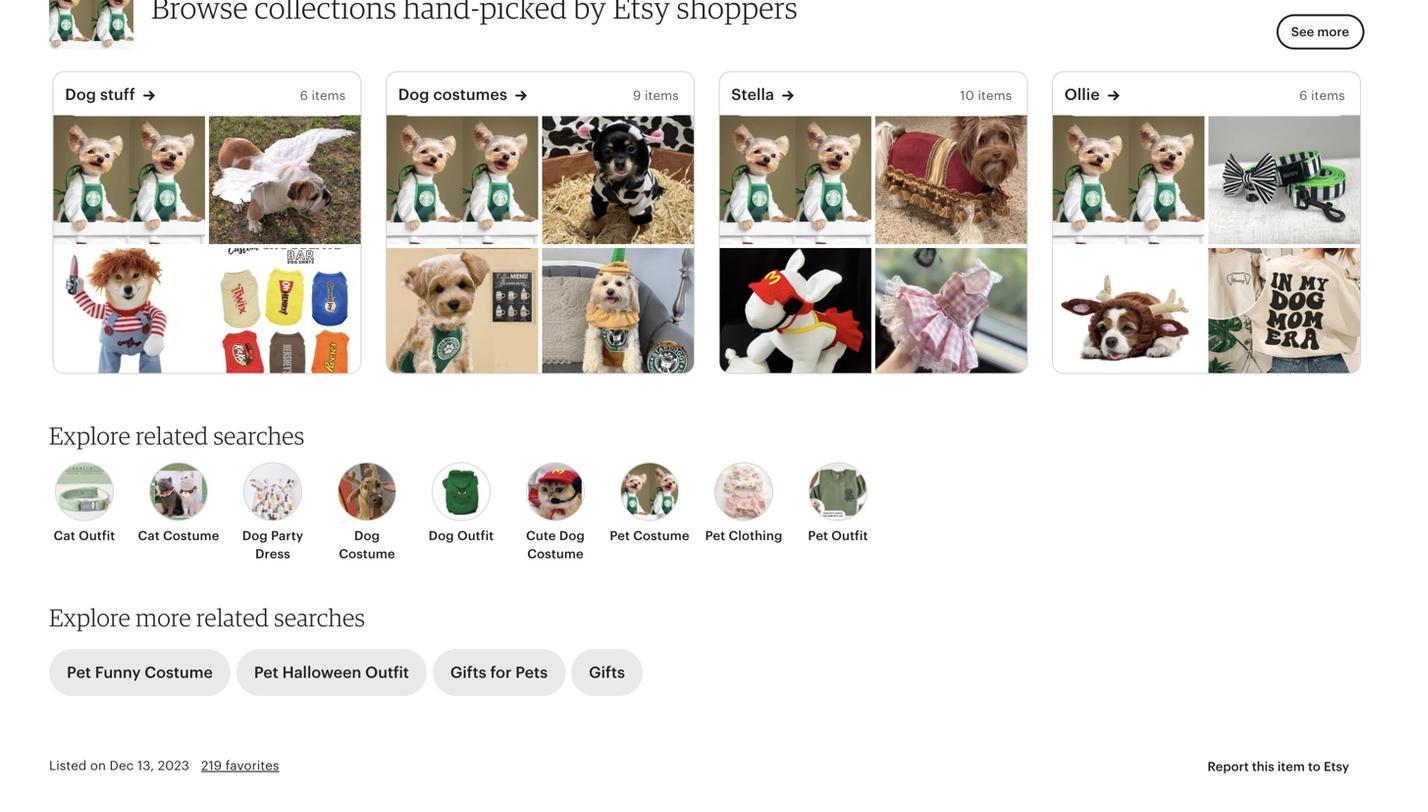 Task type: vqa. For each thing, say whether or not it's contained in the screenshot.
d associated with 21.90
no



Task type: locate. For each thing, give the bounding box(es) containing it.
1 explore from the top
[[49, 422, 131, 451]]

meowbucks barista apron and white t-shirt for cats and dogs, cafe staff uniform pet costume halloween party outfit, pet funny costume image down costumes
[[386, 115, 538, 245]]

pet for pet funny costume
[[67, 665, 91, 682]]

0 vertical spatial related
[[136, 422, 208, 451]]

dog left costumes
[[398, 86, 429, 104]]

1 vertical spatial searches
[[274, 604, 365, 633]]

dog right dog costume
[[429, 529, 454, 544]]

searches up halloween
[[274, 604, 365, 633]]

pets
[[516, 665, 548, 682]]

listed on dec 13, 2023
[[49, 759, 189, 774]]

meowbucks barista apron and white t-shirt for cats and dogs, cafe staff uniform pet costume halloween party outfit, pet funny costume image
[[53, 115, 205, 245], [386, 115, 538, 245], [720, 115, 871, 245], [1053, 115, 1205, 245]]

gifts right pets
[[589, 665, 625, 682]]

cat
[[54, 529, 75, 544], [138, 529, 160, 544]]

4 meowbucks barista apron and white t-shirt for cats and dogs, cafe staff uniform pet costume halloween party outfit, pet funny costume image from the left
[[1053, 115, 1205, 245]]

outfit for pet outfit
[[832, 529, 868, 544]]

2 items from the left
[[645, 88, 679, 103]]

2 meowbucks barista apron and white t-shirt for cats and dogs, cafe staff uniform pet costume halloween party outfit, pet funny costume image from the left
[[386, 115, 538, 245]]

dog up "dress"
[[242, 529, 268, 544]]

1 vertical spatial explore
[[49, 604, 131, 633]]

6 down see
[[1300, 88, 1308, 103]]

items for stella
[[978, 88, 1012, 103]]

cat costume
[[138, 529, 219, 544]]

more right see
[[1318, 24, 1350, 39]]

0 horizontal spatial more
[[136, 604, 191, 633]]

2 6 from the left
[[1300, 88, 1308, 103]]

dog party dress link
[[232, 463, 314, 563]]

gifts for pets
[[450, 665, 548, 682]]

explore up funny
[[49, 604, 131, 633]]

related up cat costume link
[[136, 422, 208, 451]]

9 items
[[633, 88, 679, 103]]

2 6 items from the left
[[1300, 88, 1345, 103]]

1 horizontal spatial cat
[[138, 529, 160, 544]]

dec
[[110, 759, 134, 774]]

see more
[[1291, 24, 1350, 39]]

explore more related searches
[[49, 604, 365, 633]]

explore related searches
[[49, 422, 305, 451]]

pet for pet halloween outfit
[[254, 665, 278, 682]]

dog right party
[[354, 529, 380, 544]]

items
[[312, 88, 346, 103], [645, 88, 679, 103], [978, 88, 1012, 103], [1311, 88, 1345, 103]]

dog right cute
[[559, 529, 585, 544]]

2 cat from the left
[[138, 529, 160, 544]]

dog inside dog party dress
[[242, 529, 268, 544]]

more
[[1318, 24, 1350, 39], [136, 604, 191, 633]]

dog inside cute dog costume
[[559, 529, 585, 544]]

custom dog ear sweatshirt, in my dog mom era sweatshirt, personalized dog mama sweat shirt, pet lover new dog owner, christmas gift for mom image
[[1209, 248, 1360, 378]]

0 vertical spatial more
[[1318, 24, 1350, 39]]

pet right clothing
[[808, 529, 828, 544]]

6 items up christmas angel wings for dogs  white or black dog costume feather free shipping  large dogs image
[[300, 88, 346, 103]]

1 6 from the left
[[300, 88, 308, 103]]

explore related searches region
[[37, 422, 1376, 599]]

2023
[[158, 759, 189, 774]]

dog
[[65, 86, 96, 104], [398, 86, 429, 104], [242, 529, 268, 544], [354, 529, 380, 544], [429, 529, 454, 544], [559, 529, 585, 544]]

items for ollie
[[1311, 88, 1345, 103]]

footstool dog costume for small/medium breed dogs to large dogs image
[[875, 115, 1027, 245]]

6
[[300, 88, 308, 103], [1300, 88, 1308, 103]]

gifts for gifts for pets
[[450, 665, 487, 682]]

searches
[[213, 422, 305, 451], [274, 604, 365, 633]]

costume down cute
[[527, 547, 584, 562]]

pet
[[610, 529, 630, 544], [705, 529, 726, 544], [808, 529, 828, 544], [67, 665, 91, 682], [254, 665, 278, 682]]

1 horizontal spatial 6
[[1300, 88, 1308, 103]]

pet halloween outfit link
[[236, 650, 427, 697]]

dog inside dog costume
[[354, 529, 380, 544]]

dog party dress
[[242, 529, 303, 562]]

explore for explore more related searches
[[49, 604, 131, 633]]

2 gifts from the left
[[589, 665, 625, 682]]

searches inside "region"
[[213, 422, 305, 451]]

beetle set - black and white stripe dog collar and leash set - 3 piece halloween dog collar set - it's showtime dog collar and leash set image
[[1209, 115, 1360, 245]]

6 items for ollie
[[1300, 88, 1345, 103]]

pet clothing
[[705, 529, 783, 544]]

meowbucks barista apron and white t-shirt for cats and dogs, cafe staff uniform pet costume halloween party outfit, pet funny costume image down stuff
[[53, 115, 205, 245]]

explore for explore related searches
[[49, 422, 131, 451]]

1 horizontal spatial gifts
[[589, 665, 625, 682]]

2 explore from the top
[[49, 604, 131, 633]]

outfit right clothing
[[832, 529, 868, 544]]

cat for cat costume
[[138, 529, 160, 544]]

0 vertical spatial searches
[[213, 422, 305, 451]]

pet left halloween
[[254, 665, 278, 682]]

pet left clothing
[[705, 529, 726, 544]]

costume right "dress"
[[339, 547, 395, 562]]

explore up cat outfit link
[[49, 422, 131, 451]]

1 horizontal spatial 6 items
[[1300, 88, 1345, 103]]

pet stardoggy coffee barista hat costume - cute animal costume, funny halloween cosplay, animal lovers gift, starbucks, last minute birthday image
[[542, 248, 694, 378]]

6 items
[[300, 88, 346, 103], [1300, 88, 1345, 103]]

report this item to etsy
[[1208, 760, 1350, 775]]

6 for ollie
[[1300, 88, 1308, 103]]

0 vertical spatial explore
[[49, 422, 131, 451]]

outfit
[[79, 529, 115, 544], [457, 529, 494, 544], [832, 529, 868, 544], [365, 665, 409, 682]]

items down see more link
[[1311, 88, 1345, 103]]

searches up dog party dress link
[[213, 422, 305, 451]]

0 horizontal spatial gifts
[[450, 665, 487, 682]]

meowbucks barista apron and white t-shirt for cats and dogs, cafe staff uniform pet costume halloween party outfit, pet funny costume image down "stella"
[[720, 115, 871, 245]]

dog left stuff
[[65, 86, 96, 104]]

4 items from the left
[[1311, 88, 1345, 103]]

dog costumes
[[398, 86, 507, 104]]

related
[[136, 422, 208, 451], [196, 604, 269, 633]]

cat for cat outfit
[[54, 529, 75, 544]]

pet right cute dog costume
[[610, 529, 630, 544]]

6 items down see more link
[[1300, 88, 1345, 103]]

costume left dog party dress
[[163, 529, 219, 544]]

meowbucks barista apron and white t-shirt for cats and dogs, cafe staff uniform pet costume halloween party outfit, pet funny costume image down ollie
[[1053, 115, 1205, 245]]

1 vertical spatial more
[[136, 604, 191, 633]]

explore inside "region"
[[49, 422, 131, 451]]

funny halloween chocolate bar costume for dogs image
[[209, 248, 360, 378]]

explore
[[49, 422, 131, 451], [49, 604, 131, 633]]

related down "dress"
[[196, 604, 269, 633]]

1 meowbucks barista apron and white t-shirt for cats and dogs, cafe staff uniform pet costume halloween party outfit, pet funny costume image from the left
[[53, 115, 205, 245]]

this
[[1252, 760, 1275, 775]]

1 cat from the left
[[54, 529, 75, 544]]

cat outfit
[[54, 529, 115, 544]]

1 gifts from the left
[[450, 665, 487, 682]]

dog for dog costumes
[[398, 86, 429, 104]]

dog costume link
[[326, 463, 408, 563]]

items for dog costumes
[[645, 88, 679, 103]]

0 horizontal spatial cat
[[54, 529, 75, 544]]

gifts
[[450, 665, 487, 682], [589, 665, 625, 682]]

1 items from the left
[[312, 88, 346, 103]]

1 6 items from the left
[[300, 88, 346, 103]]

gifts left for
[[450, 665, 487, 682]]

costume for cat
[[163, 529, 219, 544]]

related inside "region"
[[136, 422, 208, 451]]

gifts for gifts
[[589, 665, 625, 682]]

dog stuff
[[65, 86, 135, 104]]

pet outfit
[[808, 529, 868, 544]]

10
[[960, 88, 975, 103]]

3 meowbucks barista apron and white t-shirt for cats and dogs, cafe staff uniform pet costume halloween party outfit, pet funny costume image from the left
[[720, 115, 871, 245]]

13,
[[137, 759, 154, 774]]

0 horizontal spatial 6
[[300, 88, 308, 103]]

costume
[[163, 529, 219, 544], [633, 529, 690, 544], [339, 547, 395, 562], [527, 547, 584, 562], [145, 665, 213, 682]]

to
[[1308, 760, 1321, 775]]

outfit right halloween
[[365, 665, 409, 682]]

pet left funny
[[67, 665, 91, 682]]

outfit left cat costume in the bottom of the page
[[79, 529, 115, 544]]

6 up christmas angel wings for dogs  white or black dog costume feather free shipping  large dogs image
[[300, 88, 308, 103]]

1 horizontal spatial more
[[1318, 24, 1350, 39]]

items up christmas angel wings for dogs  white or black dog costume feather free shipping  large dogs image
[[312, 88, 346, 103]]

more up pet funny costume
[[136, 604, 191, 633]]

pet funny costume
[[67, 665, 213, 682]]

items right 9 in the left of the page
[[645, 88, 679, 103]]

for
[[490, 665, 512, 682]]

0 horizontal spatial 6 items
[[300, 88, 346, 103]]

outfit left cute
[[457, 529, 494, 544]]

dog for dog party dress
[[242, 529, 268, 544]]

report this item to etsy button
[[1193, 750, 1364, 785]]

items right "10" on the top of the page
[[978, 88, 1012, 103]]

gifts for pets link
[[433, 650, 566, 697]]

3 items from the left
[[978, 88, 1012, 103]]

costume left pet clothing
[[633, 529, 690, 544]]



Task type: describe. For each thing, give the bounding box(es) containing it.
dog outfit link
[[420, 463, 503, 546]]

6 for dog stuff
[[300, 88, 308, 103]]

cute
[[526, 529, 556, 544]]

cute dog costume link
[[514, 463, 597, 563]]

dog costume
[[339, 529, 395, 562]]

stella
[[731, 86, 774, 104]]

cat outfit link
[[43, 463, 126, 546]]

pet for pet clothing
[[705, 529, 726, 544]]

stuff
[[100, 86, 135, 104]]

219 favorites link
[[201, 759, 279, 774]]

halloween dog costume, meowdonalds pawdonalds fast food restaurant crew uniform, red apron and knit hat for dogs cats, funny pet costume image
[[720, 248, 871, 378]]

listed
[[49, 759, 87, 774]]

outfit for dog outfit
[[457, 529, 494, 544]]

more for see
[[1318, 24, 1350, 39]]

pet halloween outfit
[[254, 665, 409, 682]]

219
[[201, 759, 222, 774]]

funny
[[95, 665, 141, 682]]

reindeer dog snood | knit crochet dog hat with antlers | easter dog costume | ear warmer image
[[1053, 248, 1205, 378]]

10 items
[[960, 88, 1012, 103]]

report
[[1208, 760, 1249, 775]]

coffee barista pet coffee apron | bib small dog cat cute costume pet coffee uniform | pet clothing | image
[[386, 248, 538, 378]]

see
[[1291, 24, 1314, 39]]

party
[[271, 529, 303, 544]]

halloween costumes for pet, dog, cat, cute costumes for dogs, scary costumes, character, chucky, nurse, funny pet cosplay, party clothes image
[[53, 248, 205, 378]]

ollie
[[1065, 86, 1100, 104]]

items for dog stuff
[[312, 88, 346, 103]]

clothing
[[729, 529, 783, 544]]

6 items for dog stuff
[[300, 88, 346, 103]]

dress
[[255, 547, 290, 562]]

costume right funny
[[145, 665, 213, 682]]

dog for dog costume
[[354, 529, 380, 544]]

pet costume link
[[609, 463, 691, 546]]

dog cow sweater/pet hoodie/ dog sweater image
[[542, 115, 694, 245]]

meowbucks barista apron and white t-shirt for cats and dogs, cafe staff uniform pet costume halloween party outfit, pet funny costume image for ollie
[[1053, 115, 1205, 245]]

dog for dog stuff
[[65, 86, 96, 104]]

9
[[633, 88, 641, 103]]

costume inside cute dog costume
[[527, 547, 584, 562]]

dog outfit
[[429, 529, 494, 544]]

costumes
[[433, 86, 507, 104]]

meowbucks barista apron and white t-shirt for cats and dogs, cafe staff uniform pet costume halloween party outfit, pet funny costume image for dog stuff
[[53, 115, 205, 245]]

dog for dog outfit
[[429, 529, 454, 544]]

item
[[1278, 760, 1305, 775]]

see more link
[[1277, 14, 1364, 50]]

favorites
[[225, 759, 279, 774]]

more for explore
[[136, 604, 191, 633]]

christmas angel wings for dogs  white or black dog costume feather free shipping  large dogs image
[[209, 115, 360, 245]]

gifts link
[[571, 650, 643, 697]]

pet clothing link
[[703, 463, 785, 546]]

cute dog costume
[[526, 529, 585, 562]]

costume for dog
[[339, 547, 395, 562]]

pet for pet outfit
[[808, 529, 828, 544]]

costume for pet
[[633, 529, 690, 544]]

pink gingham barbiecore dog dress, halloween dog princess costume barbie inspired dress, cat dog wedding birthday outfit pet clothes custom image
[[875, 248, 1027, 378]]

etsy
[[1324, 760, 1350, 775]]

219 favorites
[[201, 759, 279, 774]]

outfit for cat outfit
[[79, 529, 115, 544]]

on
[[90, 759, 106, 774]]

pet for pet costume
[[610, 529, 630, 544]]

1 vertical spatial related
[[196, 604, 269, 633]]

pet funny costume link
[[49, 650, 231, 697]]

pet outfit link
[[797, 463, 879, 546]]

cat costume link
[[137, 463, 220, 546]]

meowbucks barista apron and white t-shirt for cats and dogs, cafe staff uniform pet costume halloween party outfit, pet funny costume image for stella
[[720, 115, 871, 245]]

pet costume
[[610, 529, 690, 544]]

halloween
[[282, 665, 361, 682]]

meowbucks barista apron and white t-shirt for cats and dogs, cafe staff uniform pet costume halloween party outfit, pet funny costume image for dog costumes
[[386, 115, 538, 245]]



